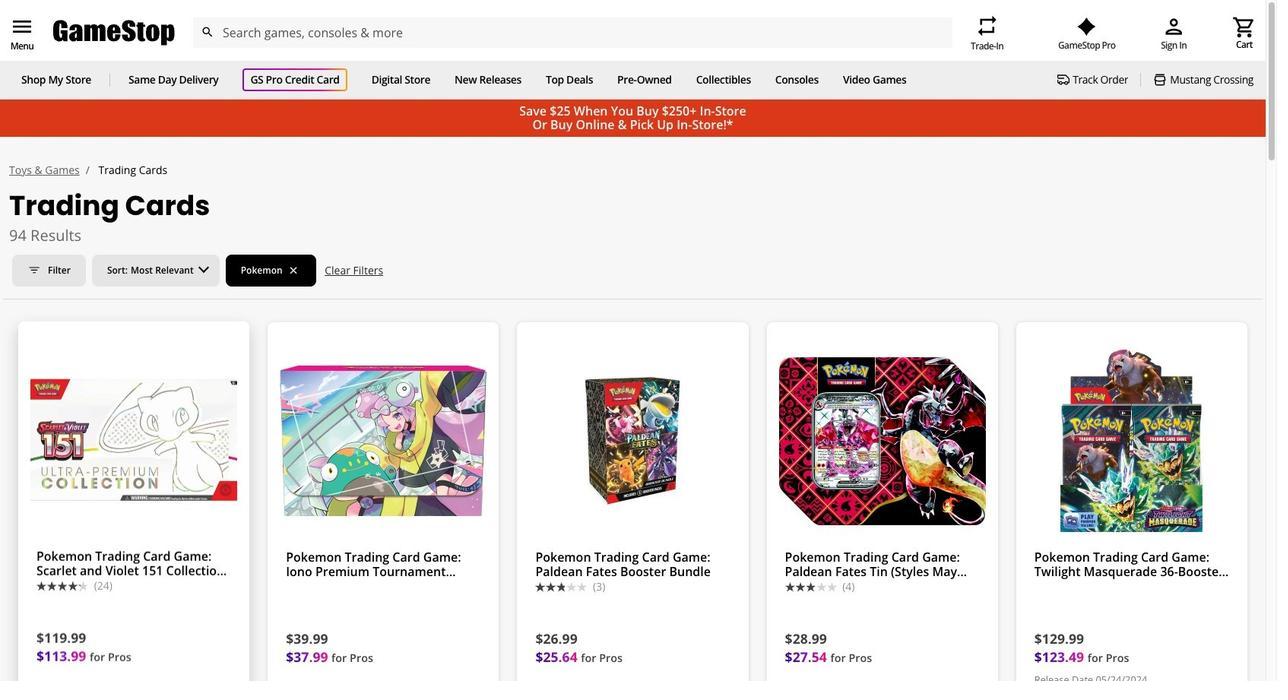 Task type: describe. For each thing, give the bounding box(es) containing it.
gamestop image
[[53, 18, 175, 47]]

gamestop pro icon image
[[1078, 17, 1097, 36]]



Task type: vqa. For each thing, say whether or not it's contained in the screenshot.
password field on the top of page
no



Task type: locate. For each thing, give the bounding box(es) containing it.
Search games, consoles & more search field
[[223, 18, 925, 48]]

None search field
[[192, 18, 953, 48]]



